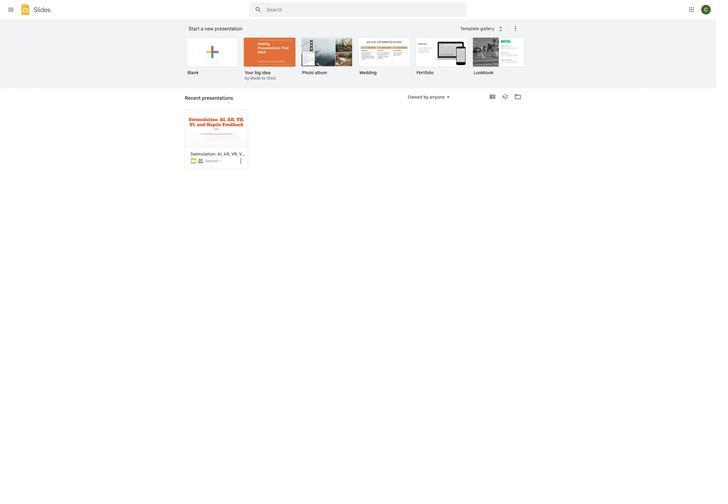 Task type: vqa. For each thing, say whether or not it's contained in the screenshot.
Swimulation: AI, AR, VR, VI, and Haptic Feedback option
yes



Task type: describe. For each thing, give the bounding box(es) containing it.
2 recent from the top
[[185, 98, 199, 103]]

ar,
[[224, 151, 231, 157]]

made to stick link
[[250, 76, 276, 81]]

Search bar text field
[[267, 7, 452, 13]]

blank option
[[186, 37, 239, 80]]

ai,
[[217, 151, 223, 157]]

template gallery
[[461, 26, 495, 31]]

2 recent presentations from the top
[[185, 98, 227, 103]]

swimulation: ai, ar, vr, vi, and haptic feedback google slides element
[[191, 151, 289, 157]]

anyone
[[430, 94, 445, 100]]

portfolio option
[[416, 37, 468, 80]]

vi,
[[239, 151, 244, 157]]

swimulation:
[[191, 151, 216, 157]]

swimulation: ai, ar, vr, vi, and haptic feedback option
[[182, 0, 289, 478]]

opened —
[[205, 159, 222, 163]]

—
[[219, 159, 222, 163]]

lookbook
[[474, 70, 494, 75]]

slides
[[34, 6, 51, 14]]

idea
[[262, 70, 271, 75]]

owned by anyone button
[[404, 93, 454, 101]]

to
[[262, 76, 266, 81]]

opened
[[205, 159, 218, 163]]

recent presentations heading
[[185, 88, 233, 108]]

never opened by me element
[[219, 159, 222, 163]]

presentations inside heading
[[202, 95, 233, 101]]

photo album
[[302, 70, 327, 75]]

start
[[189, 26, 200, 32]]

list box containing blank
[[186, 36, 533, 89]]

template gallery button
[[457, 0, 508, 420]]

start a new presentation
[[189, 26, 243, 32]]

lookbook option
[[473, 37, 525, 80]]

album
[[315, 70, 327, 75]]

owned by anyone
[[408, 94, 445, 100]]

a
[[201, 26, 203, 32]]

your big idea by made to stick
[[245, 70, 276, 81]]

1 recent presentations from the top
[[185, 95, 233, 101]]

owned
[[408, 94, 423, 100]]

new
[[205, 26, 214, 32]]

by inside popup button
[[424, 94, 429, 100]]

your big idea option
[[244, 37, 296, 81]]

template
[[461, 26, 480, 31]]



Task type: locate. For each thing, give the bounding box(es) containing it.
search image
[[252, 4, 264, 16]]

blank
[[188, 70, 199, 75]]

list box
[[186, 36, 533, 89]]

and
[[246, 151, 253, 157]]

presentation
[[215, 26, 243, 32]]

portfolio
[[417, 70, 434, 75]]

slides link
[[19, 4, 51, 17]]

1 horizontal spatial by
[[424, 94, 429, 100]]

1 recent from the top
[[185, 95, 201, 101]]

gallery
[[481, 26, 495, 31]]

presentations
[[202, 95, 233, 101], [200, 98, 227, 103]]

more actions. image
[[511, 25, 519, 32]]

made
[[250, 76, 261, 81]]

0 vertical spatial by
[[245, 76, 249, 81]]

wedding
[[359, 70, 377, 75]]

by right "owned"
[[424, 94, 429, 100]]

your
[[245, 70, 254, 75]]

1 vertical spatial by
[[424, 94, 429, 100]]

recent presentations
[[185, 95, 233, 101], [185, 98, 227, 103]]

recent
[[185, 95, 201, 101], [185, 98, 199, 103]]

vr,
[[232, 151, 238, 157]]

wedding option
[[358, 37, 410, 80]]

main menu image
[[7, 6, 14, 13]]

None search field
[[250, 2, 467, 17]]

by inside your big idea by made to stick
[[245, 76, 249, 81]]

stick
[[267, 76, 276, 81]]

photo album option
[[301, 37, 353, 80]]

big
[[255, 70, 261, 75]]

0 horizontal spatial by
[[245, 76, 249, 81]]

haptic
[[254, 151, 268, 157]]

by
[[245, 76, 249, 81], [424, 94, 429, 100]]

start a new presentation heading
[[189, 19, 457, 39]]

by down your
[[245, 76, 249, 81]]

feedback
[[269, 151, 289, 157]]

recent inside heading
[[185, 95, 201, 101]]

swimulation: ai, ar, vr, vi, and haptic feedback
[[191, 151, 289, 157]]

photo
[[302, 70, 314, 75]]



